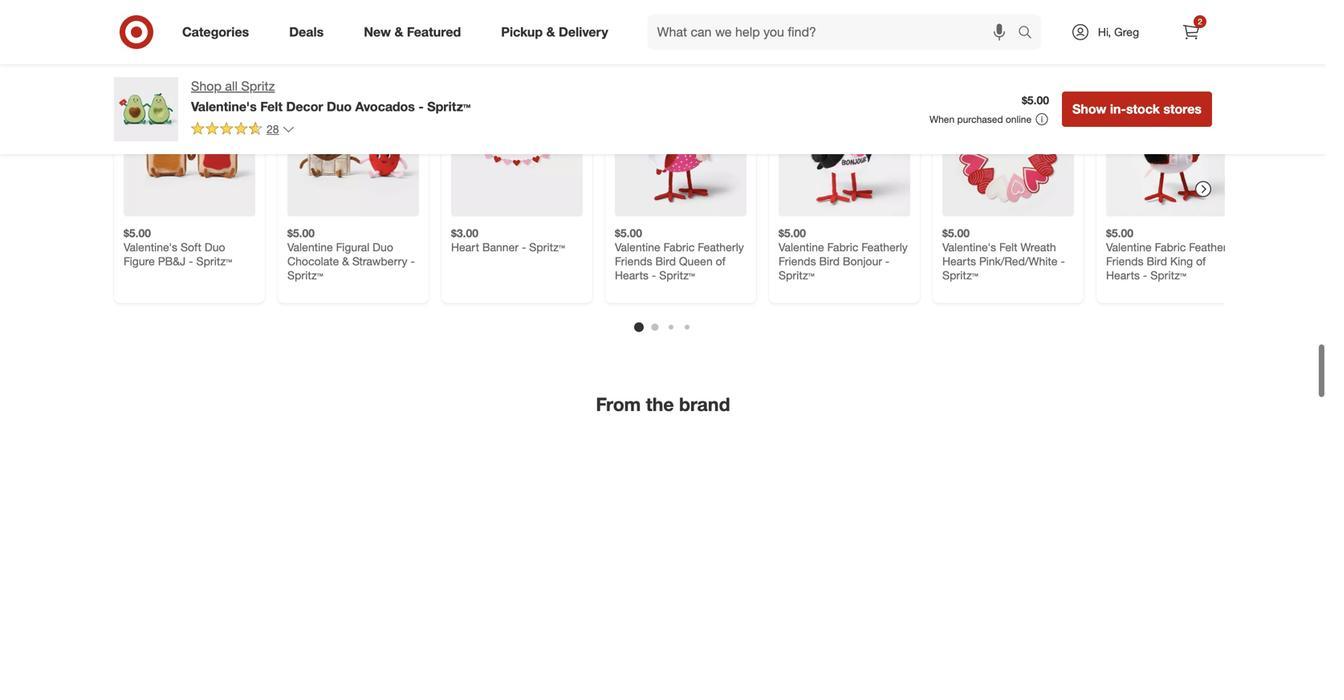 Task type: locate. For each thing, give the bounding box(es) containing it.
2 horizontal spatial friends
[[1106, 254, 1144, 268]]

spritz™
[[427, 99, 471, 114], [529, 240, 565, 254], [196, 254, 232, 268], [287, 268, 323, 282], [659, 268, 695, 282], [779, 268, 815, 282], [943, 268, 978, 282], [1151, 268, 1186, 282]]

3 featherly from the left
[[1189, 240, 1235, 254]]

valentine's for $5.00 valentine's soft duo figure pb&j - spritz™
[[124, 240, 177, 254]]

3 valentine from the left
[[779, 240, 824, 254]]

of right king
[[1196, 254, 1206, 268]]

1 horizontal spatial of
[[1196, 254, 1206, 268]]

3 friends from the left
[[1106, 254, 1144, 268]]

bird
[[655, 254, 676, 268], [819, 254, 840, 268], [1147, 254, 1167, 268]]

0 vertical spatial felt
[[260, 99, 283, 114]]

spritz™ inside $3.00 heart banner - spritz™
[[529, 240, 565, 254]]

fabric
[[664, 240, 695, 254], [827, 240, 859, 254], [1155, 240, 1186, 254]]

of right queen
[[716, 254, 726, 268]]

felt up 28
[[260, 99, 283, 114]]

pickup & delivery
[[501, 24, 608, 40]]

- inside $3.00 heart banner - spritz™
[[522, 240, 526, 254]]

0 horizontal spatial featherly
[[698, 240, 744, 254]]

strawberry
[[352, 254, 407, 268]]

valentine's felt wreath hearts pink/red/white - spritz™ image
[[943, 85, 1074, 216]]

3 fabric from the left
[[1155, 240, 1186, 254]]

friends for valentine fabric featherly friends bird queen of hearts - spritz™
[[615, 254, 652, 268]]

- inside $5.00 valentine fabric featherly friends bird queen of hearts - spritz™
[[652, 268, 656, 282]]

2 horizontal spatial valentine's
[[943, 240, 996, 254]]

- left king
[[1143, 268, 1148, 282]]

search
[[1011, 26, 1049, 41]]

1 bird from the left
[[655, 254, 676, 268]]

of inside $5.00 valentine fabric featherly friends bird king of hearts - spritz™
[[1196, 254, 1206, 268]]

- right "wreath"
[[1061, 254, 1065, 268]]

duo
[[327, 99, 352, 114], [205, 240, 225, 254], [373, 240, 393, 254]]

$5.00 valentine fabric featherly friends bird queen of hearts - spritz™
[[615, 226, 744, 282]]

decor
[[286, 99, 323, 114]]

of
[[716, 254, 726, 268], [1196, 254, 1206, 268]]

1 of from the left
[[716, 254, 726, 268]]

$5.00 inside $5.00 valentine fabric featherly friends bird king of hearts - spritz™
[[1106, 226, 1134, 240]]

1 horizontal spatial featherly
[[862, 240, 908, 254]]

$5.00 inside $5.00 valentine fabric featherly friends bird bonjour - spritz™
[[779, 226, 806, 240]]

1 horizontal spatial fabric
[[827, 240, 859, 254]]

hearts left queen
[[615, 268, 649, 282]]

online
[[1006, 113, 1032, 125]]

valentine inside $5.00 valentine fabric featherly friends bird queen of hearts - spritz™
[[615, 240, 661, 254]]

0 horizontal spatial duo
[[205, 240, 225, 254]]

$5.00 for $5.00 valentine fabric featherly friends bird king of hearts - spritz™
[[1106, 226, 1134, 240]]

$5.00 inside $5.00 valentine's felt wreath hearts pink/red/white - spritz™
[[943, 226, 970, 240]]

friends
[[615, 254, 652, 268], [779, 254, 816, 268], [1106, 254, 1144, 268]]

of for queen
[[716, 254, 726, 268]]

$5.00 inside $5.00 valentine's soft duo figure pb&j - spritz™
[[124, 226, 151, 240]]

0 horizontal spatial valentine's
[[124, 240, 177, 254]]

featherly inside $5.00 valentine fabric featherly friends bird bonjour - spritz™
[[862, 240, 908, 254]]

friends for valentine fabric featherly friends bird bonjour - spritz™
[[779, 254, 816, 268]]

fabric for queen
[[664, 240, 695, 254]]

when purchased online
[[930, 113, 1032, 125]]

stores
[[1164, 101, 1202, 117]]

friends for valentine fabric featherly friends bird king of hearts - spritz™
[[1106, 254, 1144, 268]]

2 featherly from the left
[[862, 240, 908, 254]]

valentine inside $5.00 valentine fabric featherly friends bird king of hearts - spritz™
[[1106, 240, 1152, 254]]

categories link
[[169, 14, 269, 50]]

valentine's down all
[[191, 99, 257, 114]]

bird inside $5.00 valentine fabric featherly friends bird king of hearts - spritz™
[[1147, 254, 1167, 268]]

$3.00 heart banner - spritz™
[[451, 226, 565, 254]]

1 vertical spatial felt
[[999, 240, 1018, 254]]

1 horizontal spatial friends
[[779, 254, 816, 268]]

& inside "link"
[[546, 24, 555, 40]]

deals
[[289, 24, 324, 40]]

& right "pickup" at left top
[[546, 24, 555, 40]]

& right chocolate
[[342, 254, 349, 268]]

2 of from the left
[[1196, 254, 1206, 268]]

friends left king
[[1106, 254, 1144, 268]]

0 horizontal spatial of
[[716, 254, 726, 268]]

0 horizontal spatial fabric
[[664, 240, 695, 254]]

pink/red/white
[[979, 254, 1058, 268]]

- right bonjour
[[885, 254, 890, 268]]

- left queen
[[652, 268, 656, 282]]

valentine's inside $5.00 valentine's soft duo figure pb&j - spritz™
[[124, 240, 177, 254]]

valentine's left "wreath"
[[943, 240, 996, 254]]

hearts inside $5.00 valentine fabric featherly friends bird king of hearts - spritz™
[[1106, 268, 1140, 282]]

spritz™ inside $5.00 valentine's felt wreath hearts pink/red/white - spritz™
[[943, 268, 978, 282]]

valentine left figural
[[287, 240, 333, 254]]

& inside the $5.00 valentine figural duo chocolate & strawberry - spritz™
[[342, 254, 349, 268]]

spritz™ inside $5.00 valentine fabric featherly friends bird queen of hearts - spritz™
[[659, 268, 695, 282]]

avocados
[[355, 99, 415, 114]]

2 horizontal spatial bird
[[1147, 254, 1167, 268]]

friends inside $5.00 valentine fabric featherly friends bird king of hearts - spritz™
[[1106, 254, 1144, 268]]

1 featherly from the left
[[698, 240, 744, 254]]

bird left queen
[[655, 254, 676, 268]]

fabric inside $5.00 valentine fabric featherly friends bird queen of hearts - spritz™
[[664, 240, 695, 254]]

fabric for bonjour
[[827, 240, 859, 254]]

valentine's left soft
[[124, 240, 177, 254]]

of inside $5.00 valentine fabric featherly friends bird queen of hearts - spritz™
[[716, 254, 726, 268]]

- right "strawberry"
[[411, 254, 415, 268]]

2 bird from the left
[[819, 254, 840, 268]]

valentine's
[[191, 99, 257, 114], [124, 240, 177, 254], [943, 240, 996, 254]]

hi,
[[1098, 25, 1111, 39]]

delivery
[[559, 24, 608, 40]]

- right "avocados"
[[419, 99, 424, 114]]

2 horizontal spatial &
[[546, 24, 555, 40]]

$5.00 valentine's soft duo figure pb&j - spritz™
[[124, 226, 232, 268]]

$3.00
[[451, 226, 479, 240]]

spritz™ inside shop all spritz valentine's felt decor duo avocados - spritz™
[[427, 99, 471, 114]]

2 horizontal spatial hearts
[[1106, 268, 1140, 282]]

$5.00 valentine fabric featherly friends bird bonjour - spritz™
[[779, 226, 908, 282]]

bird inside $5.00 valentine fabric featherly friends bird bonjour - spritz™
[[819, 254, 840, 268]]

more to consider
[[588, 36, 738, 58]]

featherly inside $5.00 valentine fabric featherly friends bird king of hearts - spritz™
[[1189, 240, 1235, 254]]

1 valentine from the left
[[287, 240, 333, 254]]

show in-stock stores button
[[1062, 92, 1212, 127]]

1 friends from the left
[[615, 254, 652, 268]]

figure
[[124, 254, 155, 268]]

2 valentine from the left
[[615, 240, 661, 254]]

wreath
[[1021, 240, 1056, 254]]

2 friends from the left
[[779, 254, 816, 268]]

fabric inside $5.00 valentine fabric featherly friends bird king of hearts - spritz™
[[1155, 240, 1186, 254]]

stock
[[1126, 101, 1160, 117]]

$5.00 inside the $5.00 valentine figural duo chocolate & strawberry - spritz™
[[287, 226, 315, 240]]

valentine inside the $5.00 valentine figural duo chocolate & strawberry - spritz™
[[287, 240, 333, 254]]

2 horizontal spatial duo
[[373, 240, 393, 254]]

duo right soft
[[205, 240, 225, 254]]

- inside $5.00 valentine's soft duo figure pb&j - spritz™
[[189, 254, 193, 268]]

4 valentine from the left
[[1106, 240, 1152, 254]]

friends left bonjour
[[779, 254, 816, 268]]

hearts
[[943, 254, 976, 268], [615, 268, 649, 282], [1106, 268, 1140, 282]]

duo right figural
[[373, 240, 393, 254]]

valentine's soft duo figure pb&j - spritz™ image
[[124, 85, 255, 216]]

valentine inside $5.00 valentine fabric featherly friends bird bonjour - spritz™
[[779, 240, 824, 254]]

0 horizontal spatial &
[[342, 254, 349, 268]]

1 horizontal spatial &
[[395, 24, 403, 40]]

felt left "wreath"
[[999, 240, 1018, 254]]

- inside the $5.00 valentine figural duo chocolate & strawberry - spritz™
[[411, 254, 415, 268]]

2 horizontal spatial featherly
[[1189, 240, 1235, 254]]

of for king
[[1196, 254, 1206, 268]]

1 fabric from the left
[[664, 240, 695, 254]]

duo inside the $5.00 valentine figural duo chocolate & strawberry - spritz™
[[373, 240, 393, 254]]

bird inside $5.00 valentine fabric featherly friends bird queen of hearts - spritz™
[[655, 254, 676, 268]]

duo for $5.00 valentine figural duo chocolate & strawberry - spritz™
[[373, 240, 393, 254]]

- right banner
[[522, 240, 526, 254]]

2 fabric from the left
[[827, 240, 859, 254]]

friends inside $5.00 valentine fabric featherly friends bird bonjour - spritz™
[[779, 254, 816, 268]]

hearts left pink/red/white
[[943, 254, 976, 268]]

valentine left queen
[[615, 240, 661, 254]]

$5.00 inside $5.00 valentine fabric featherly friends bird queen of hearts - spritz™
[[615, 226, 642, 240]]

friends left queen
[[615, 254, 652, 268]]

-
[[419, 99, 424, 114], [522, 240, 526, 254], [189, 254, 193, 268], [411, 254, 415, 268], [885, 254, 890, 268], [1061, 254, 1065, 268], [652, 268, 656, 282], [1143, 268, 1148, 282]]

valentine fabric featherly friends bird king of hearts - spritz™ image
[[1106, 85, 1238, 216]]

bird for bonjour
[[819, 254, 840, 268]]

2 horizontal spatial fabric
[[1155, 240, 1186, 254]]

duo right decor at top
[[327, 99, 352, 114]]

bird left bonjour
[[819, 254, 840, 268]]

queen
[[679, 254, 713, 268]]

spritz
[[241, 78, 275, 94]]

$5.00 valentine fabric featherly friends bird king of hearts - spritz™
[[1106, 226, 1235, 282]]

1 horizontal spatial duo
[[327, 99, 352, 114]]

felt
[[260, 99, 283, 114], [999, 240, 1018, 254]]

0 horizontal spatial bird
[[655, 254, 676, 268]]

valentine's inside shop all spritz valentine's felt decor duo avocados - spritz™
[[191, 99, 257, 114]]

spritz™ inside the $5.00 valentine figural duo chocolate & strawberry - spritz™
[[287, 268, 323, 282]]

valentine
[[287, 240, 333, 254], [615, 240, 661, 254], [779, 240, 824, 254], [1106, 240, 1152, 254]]

friends inside $5.00 valentine fabric featherly friends bird queen of hearts - spritz™
[[615, 254, 652, 268]]

valentine's inside $5.00 valentine's felt wreath hearts pink/red/white - spritz™
[[943, 240, 996, 254]]

bird left king
[[1147, 254, 1167, 268]]

hearts inside $5.00 valentine fabric featherly friends bird queen of hearts - spritz™
[[615, 268, 649, 282]]

from
[[596, 393, 641, 415]]

0 horizontal spatial felt
[[260, 99, 283, 114]]

$5.00
[[1022, 93, 1049, 107], [124, 226, 151, 240], [287, 226, 315, 240], [615, 226, 642, 240], [779, 226, 806, 240], [943, 226, 970, 240], [1106, 226, 1134, 240]]

valentine left bonjour
[[779, 240, 824, 254]]

28
[[267, 122, 279, 136]]

felt inside $5.00 valentine's felt wreath hearts pink/red/white - spritz™
[[999, 240, 1018, 254]]

&
[[395, 24, 403, 40], [546, 24, 555, 40], [342, 254, 349, 268]]

& right new at the left top
[[395, 24, 403, 40]]

- right pb&j
[[189, 254, 193, 268]]

duo inside $5.00 valentine's soft duo figure pb&j - spritz™
[[205, 240, 225, 254]]

valentine for valentine fabric featherly friends bird bonjour - spritz™
[[779, 240, 824, 254]]

1 horizontal spatial felt
[[999, 240, 1018, 254]]

1 horizontal spatial hearts
[[943, 254, 976, 268]]

hearts left king
[[1106, 268, 1140, 282]]

0 horizontal spatial friends
[[615, 254, 652, 268]]

What can we help you find? suggestions appear below search field
[[648, 14, 1022, 50]]

shop all spritz valentine's felt decor duo avocados - spritz™
[[191, 78, 471, 114]]

brand
[[679, 393, 730, 415]]

1 horizontal spatial valentine's
[[191, 99, 257, 114]]

featherly for king
[[1189, 240, 1235, 254]]

0 horizontal spatial hearts
[[615, 268, 649, 282]]

3 bird from the left
[[1147, 254, 1167, 268]]

fabric inside $5.00 valentine fabric featherly friends bird bonjour - spritz™
[[827, 240, 859, 254]]

1 horizontal spatial bird
[[819, 254, 840, 268]]

valentine left king
[[1106, 240, 1152, 254]]

featherly
[[698, 240, 744, 254], [862, 240, 908, 254], [1189, 240, 1235, 254]]

featherly inside $5.00 valentine fabric featherly friends bird queen of hearts - spritz™
[[698, 240, 744, 254]]



Task type: describe. For each thing, give the bounding box(es) containing it.
pb&j
[[158, 254, 186, 268]]

$5.00 for $5.00 valentine's felt wreath hearts pink/red/white - spritz™
[[943, 226, 970, 240]]

chocolate
[[287, 254, 339, 268]]

bonjour
[[843, 254, 882, 268]]

shop
[[191, 78, 222, 94]]

consider
[[662, 36, 738, 58]]

$5.00 for $5.00 valentine fabric featherly friends bird queen of hearts - spritz™
[[615, 226, 642, 240]]

show
[[1073, 101, 1107, 117]]

2 link
[[1174, 14, 1209, 50]]

& for pickup
[[546, 24, 555, 40]]

king
[[1170, 254, 1193, 268]]

valentine fabric featherly friends bird bonjour - spritz™ image
[[779, 85, 910, 216]]

$5.00 valentine figural duo chocolate & strawberry - spritz™
[[287, 226, 415, 282]]

spritz™ inside $5.00 valentine fabric featherly friends bird bonjour - spritz™
[[779, 268, 815, 282]]

valentine for valentine fabric featherly friends bird king of hearts - spritz™
[[1106, 240, 1152, 254]]

hearts for valentine fabric featherly friends bird queen of hearts - spritz™
[[615, 268, 649, 282]]

new & featured link
[[350, 14, 481, 50]]

$5.00 for $5.00 valentine's soft duo figure pb&j - spritz™
[[124, 226, 151, 240]]

duo inside shop all spritz valentine's felt decor duo avocados - spritz™
[[327, 99, 352, 114]]

new
[[364, 24, 391, 40]]

$5.00 for $5.00 valentine figural duo chocolate & strawberry - spritz™
[[287, 226, 315, 240]]

felt inside shop all spritz valentine's felt decor duo avocados - spritz™
[[260, 99, 283, 114]]

valentine's for $5.00 valentine's felt wreath hearts pink/red/white - spritz™
[[943, 240, 996, 254]]

the
[[646, 393, 674, 415]]

from the brand
[[596, 393, 730, 415]]

- inside $5.00 valentine's felt wreath hearts pink/red/white - spritz™
[[1061, 254, 1065, 268]]

& for new
[[395, 24, 403, 40]]

valentine for valentine figural duo chocolate & strawberry - spritz™
[[287, 240, 333, 254]]

soft
[[181, 240, 201, 254]]

when
[[930, 113, 955, 125]]

valentine figural duo chocolate & strawberry - spritz™ image
[[287, 85, 419, 216]]

figural
[[336, 240, 370, 254]]

banner
[[482, 240, 519, 254]]

featured
[[407, 24, 461, 40]]

greg
[[1114, 25, 1139, 39]]

$5.00 valentine's felt wreath hearts pink/red/white - spritz™
[[943, 226, 1065, 282]]

valentine fabric featherly friends bird queen of hearts - spritz™ image
[[615, 85, 747, 216]]

bird for queen
[[655, 254, 676, 268]]

hearts inside $5.00 valentine's felt wreath hearts pink/red/white - spritz™
[[943, 254, 976, 268]]

spritz™ inside $5.00 valentine's soft duo figure pb&j - spritz™
[[196, 254, 232, 268]]

in-
[[1110, 101, 1126, 117]]

duo for $5.00 valentine's soft duo figure pb&j - spritz™
[[205, 240, 225, 254]]

image of valentine's felt decor duo avocados - spritz™ image
[[114, 77, 178, 141]]

categories
[[182, 24, 249, 40]]

bird for king
[[1147, 254, 1167, 268]]

pickup
[[501, 24, 543, 40]]

hearts for valentine fabric featherly friends bird king of hearts - spritz™
[[1106, 268, 1140, 282]]

heart banner - spritz™ image
[[451, 85, 583, 216]]

to
[[639, 36, 657, 58]]

all
[[225, 78, 238, 94]]

- inside $5.00 valentine fabric featherly friends bird king of hearts - spritz™
[[1143, 268, 1148, 282]]

spritz™ inside $5.00 valentine fabric featherly friends bird king of hearts - spritz™
[[1151, 268, 1186, 282]]

new & featured
[[364, 24, 461, 40]]

- inside $5.00 valentine fabric featherly friends bird bonjour - spritz™
[[885, 254, 890, 268]]

$5.00 for $5.00 valentine fabric featherly friends bird bonjour - spritz™
[[779, 226, 806, 240]]

28 link
[[191, 121, 295, 140]]

more
[[588, 36, 634, 58]]

featherly for bonjour
[[862, 240, 908, 254]]

- inside shop all spritz valentine's felt decor duo avocados - spritz™
[[419, 99, 424, 114]]

featherly for queen
[[698, 240, 744, 254]]

heart
[[451, 240, 479, 254]]

$5.00 for $5.00
[[1022, 93, 1049, 107]]

valentine for valentine fabric featherly friends bird queen of hearts - spritz™
[[615, 240, 661, 254]]

search button
[[1011, 14, 1049, 53]]

purchased
[[957, 113, 1003, 125]]

show in-stock stores
[[1073, 101, 1202, 117]]

2
[[1198, 16, 1202, 26]]

fabric for king
[[1155, 240, 1186, 254]]

hi, greg
[[1098, 25, 1139, 39]]

deals link
[[276, 14, 344, 50]]

pickup & delivery link
[[488, 14, 628, 50]]



Task type: vqa. For each thing, say whether or not it's contained in the screenshot.
VALENTINE'S SOFT DUO FIGURE PB&J - SPRITZ™ image
yes



